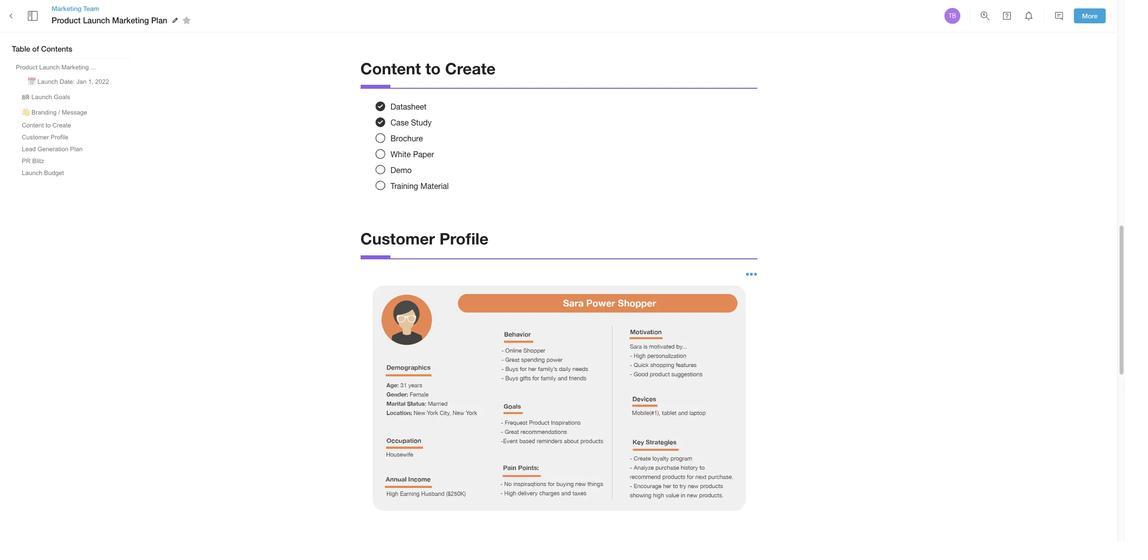 Task type: describe. For each thing, give the bounding box(es) containing it.
budget
[[44, 170, 64, 177]]

1 horizontal spatial plan
[[151, 15, 167, 25]]

study
[[411, 118, 432, 127]]

message
[[62, 109, 87, 116]]

pr
[[22, 158, 31, 165]]

content for content to create customer profile lead generation plan pr blitz launch budget
[[22, 122, 44, 129]]

product for product launch marketing ...
[[16, 64, 37, 71]]

customer inside content to create customer profile lead generation plan pr blitz launch budget
[[22, 134, 49, 141]]

team
[[83, 4, 99, 12]]

customer profile button
[[18, 132, 72, 143]]

case
[[391, 118, 409, 127]]

lead generation plan button
[[18, 144, 87, 155]]

jan
[[76, 78, 86, 85]]

profile inside content to create customer profile lead generation plan pr blitz launch budget
[[51, 134, 68, 141]]

white paper
[[391, 150, 434, 159]]

product launch marketing plan
[[52, 15, 167, 25]]

contents
[[41, 44, 72, 53]]

product for product launch marketing plan
[[52, 15, 81, 25]]

table of contents
[[12, 44, 72, 53]]

👋 branding / message
[[22, 109, 87, 116]]

📅
[[28, 78, 36, 85]]

pr blitz button
[[18, 156, 48, 167]]

plan inside content to create customer profile lead generation plan pr blitz launch budget
[[70, 146, 83, 153]]

...
[[91, 64, 96, 71]]

marketing team
[[52, 4, 99, 12]]

launch for product launch marketing ...
[[39, 64, 60, 71]]

material
[[420, 181, 449, 190]]

2022
[[95, 78, 109, 85]]

/
[[58, 109, 60, 116]]

content for content to create
[[360, 59, 421, 78]]

launch for 🏁 launch goals
[[32, 94, 52, 101]]

1 vertical spatial customer
[[360, 229, 435, 248]]

launch for product launch marketing plan
[[83, 15, 110, 25]]

📅 launch date: jan 1, 2022
[[28, 78, 109, 85]]

to for content to create customer profile lead generation plan pr blitz launch budget
[[45, 122, 51, 129]]

product launch marketing ... button
[[12, 62, 100, 73]]

📅 launch date: jan 1, 2022 button
[[24, 74, 113, 88]]

training
[[391, 181, 418, 190]]

lead
[[22, 146, 36, 153]]

training material
[[391, 181, 449, 190]]

paper
[[413, 150, 434, 159]]



Task type: locate. For each thing, give the bounding box(es) containing it.
0 horizontal spatial to
[[45, 122, 51, 129]]

0 vertical spatial create
[[445, 59, 496, 78]]

product
[[52, 15, 81, 25], [16, 64, 37, 71]]

launch for 📅 launch date: jan 1, 2022
[[37, 78, 58, 85]]

1 vertical spatial profile
[[440, 229, 489, 248]]

🏁 launch goals
[[22, 94, 70, 101]]

to up customer profile button
[[45, 122, 51, 129]]

1 horizontal spatial content
[[360, 59, 421, 78]]

1 horizontal spatial profile
[[440, 229, 489, 248]]

launch inside button
[[32, 94, 52, 101]]

marketing for product launch marketing ...
[[61, 64, 89, 71]]

1 horizontal spatial to
[[425, 59, 441, 78]]

create inside content to create customer profile lead generation plan pr blitz launch budget
[[52, 122, 71, 129]]

plan down marketing team link
[[151, 15, 167, 25]]

launch down pr blitz button
[[22, 170, 42, 177]]

launch inside button
[[37, 78, 58, 85]]

content
[[360, 59, 421, 78], [22, 122, 44, 129]]

product down marketing team
[[52, 15, 81, 25]]

1,
[[88, 78, 93, 85]]

1 horizontal spatial create
[[445, 59, 496, 78]]

customer
[[22, 134, 49, 141], [360, 229, 435, 248]]

content to create button
[[18, 120, 75, 131]]

content inside content to create customer profile lead generation plan pr blitz launch budget
[[22, 122, 44, 129]]

1 vertical spatial content
[[22, 122, 44, 129]]

to for content to create
[[425, 59, 441, 78]]

marketing inside marketing team link
[[52, 4, 81, 12]]

product inside product launch marketing ... "button"
[[16, 64, 37, 71]]

0 horizontal spatial customer
[[22, 134, 49, 141]]

to inside content to create customer profile lead generation plan pr blitz launch budget
[[45, 122, 51, 129]]

create for content to create
[[445, 59, 496, 78]]

more button
[[1074, 8, 1106, 24]]

demo
[[391, 166, 412, 174]]

👋
[[22, 109, 30, 116]]

1 horizontal spatial customer
[[360, 229, 435, 248]]

0 vertical spatial marketing
[[52, 4, 81, 12]]

blitz
[[32, 158, 44, 165]]

white
[[391, 150, 411, 159]]

customer profile
[[360, 229, 489, 248]]

create
[[445, 59, 496, 78], [52, 122, 71, 129]]

launch down the team on the top of page
[[83, 15, 110, 25]]

0 horizontal spatial plan
[[70, 146, 83, 153]]

to
[[425, 59, 441, 78], [45, 122, 51, 129]]

0 vertical spatial to
[[425, 59, 441, 78]]

0 vertical spatial content
[[360, 59, 421, 78]]

0 vertical spatial customer
[[22, 134, 49, 141]]

launch inside "button"
[[39, 64, 60, 71]]

marketing team link
[[52, 4, 194, 13]]

0 horizontal spatial product
[[16, 64, 37, 71]]

marketing down marketing team link
[[112, 15, 149, 25]]

1 vertical spatial product
[[16, 64, 37, 71]]

launch
[[83, 15, 110, 25], [39, 64, 60, 71], [37, 78, 58, 85], [32, 94, 52, 101], [22, 170, 42, 177]]

0 vertical spatial profile
[[51, 134, 68, 141]]

👋 branding / message button
[[18, 105, 91, 119]]

marketing up '📅 launch date: jan 1, 2022' button
[[61, 64, 89, 71]]

1 vertical spatial to
[[45, 122, 51, 129]]

tb button
[[943, 6, 962, 25]]

datasheet
[[391, 102, 427, 111]]

🏁 launch goals button
[[18, 89, 74, 104]]

table
[[12, 44, 30, 53]]

create for content to create customer profile lead generation plan pr blitz launch budget
[[52, 122, 71, 129]]

marketing inside product launch marketing ... "button"
[[61, 64, 89, 71]]

plan right generation
[[70, 146, 83, 153]]

content down 👋
[[22, 122, 44, 129]]

1 vertical spatial marketing
[[112, 15, 149, 25]]

date:
[[60, 78, 75, 85]]

branding
[[32, 109, 57, 116]]

launch down the table of contents
[[39, 64, 60, 71]]

content to create
[[360, 59, 496, 78]]

launch up 🏁 launch goals button
[[37, 78, 58, 85]]

of
[[32, 44, 39, 53]]

plan
[[151, 15, 167, 25], [70, 146, 83, 153]]

marketing for product launch marketing plan
[[112, 15, 149, 25]]

1 vertical spatial plan
[[70, 146, 83, 153]]

profile
[[51, 134, 68, 141], [440, 229, 489, 248]]

0 vertical spatial product
[[52, 15, 81, 25]]

0 horizontal spatial content
[[22, 122, 44, 129]]

0 horizontal spatial create
[[52, 122, 71, 129]]

1 vertical spatial create
[[52, 122, 71, 129]]

marketing left the team on the top of page
[[52, 4, 81, 12]]

marketing
[[52, 4, 81, 12], [112, 15, 149, 25], [61, 64, 89, 71]]

🏁
[[22, 94, 30, 101]]

1 horizontal spatial product
[[52, 15, 81, 25]]

content up datasheet
[[360, 59, 421, 78]]

brochure
[[391, 134, 423, 143]]

launch inside content to create customer profile lead generation plan pr blitz launch budget
[[22, 170, 42, 177]]

to up datasheet
[[425, 59, 441, 78]]

tb
[[949, 12, 956, 19]]

more
[[1082, 12, 1098, 20]]

2 vertical spatial marketing
[[61, 64, 89, 71]]

generation
[[37, 146, 68, 153]]

0 horizontal spatial profile
[[51, 134, 68, 141]]

product up 📅
[[16, 64, 37, 71]]

0 vertical spatial plan
[[151, 15, 167, 25]]

goals
[[54, 94, 70, 101]]

launch budget button
[[18, 168, 68, 179]]

content to create customer profile lead generation plan pr blitz launch budget
[[22, 122, 83, 177]]

case study
[[391, 118, 432, 127]]

launch up branding
[[32, 94, 52, 101]]

product launch marketing ...
[[16, 64, 96, 71]]



Task type: vqa. For each thing, say whether or not it's contained in the screenshot.
SEARCH DOCUMENTS, FOLDERS AND WORKSPACES... text field
no



